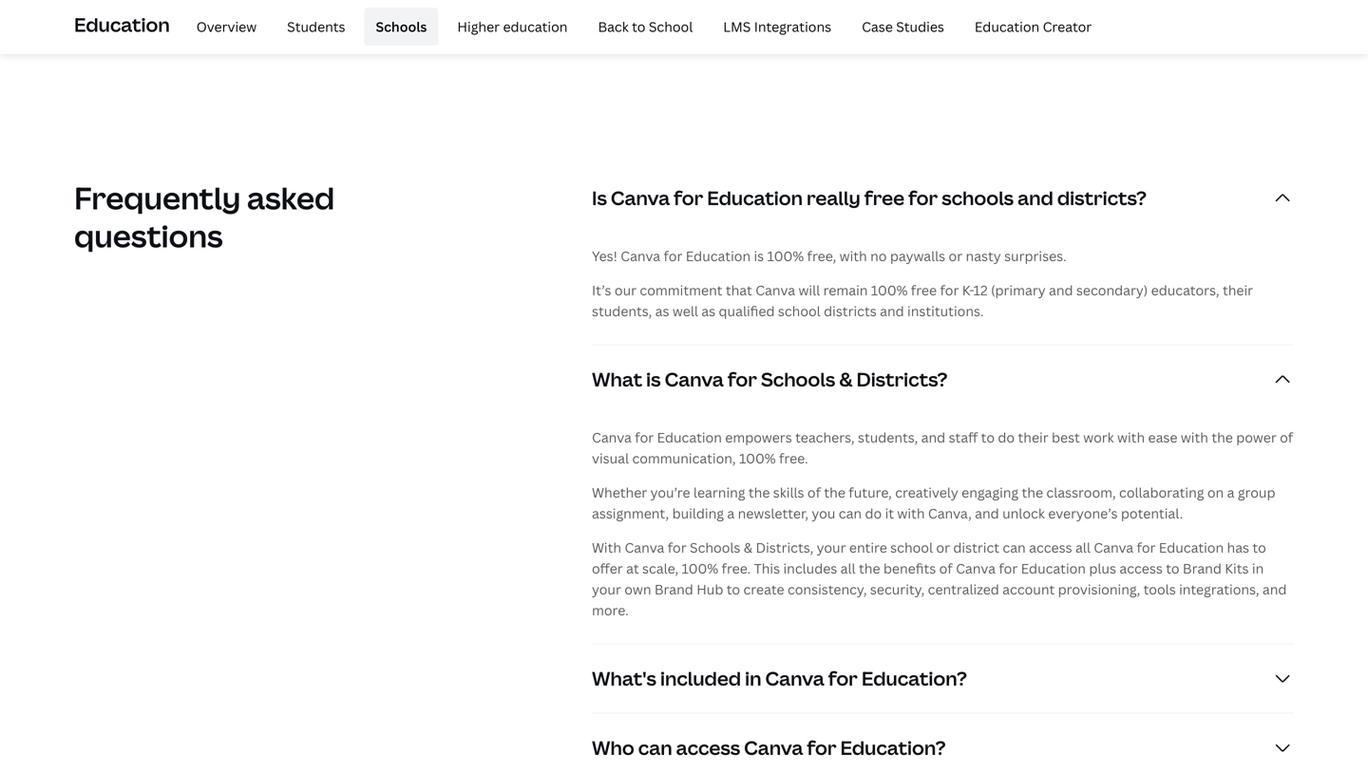 Task type: describe. For each thing, give the bounding box(es) containing it.
for up commitment
[[664, 247, 683, 265]]

overview
[[196, 17, 257, 35]]

the up unlock
[[1022, 484, 1043, 502]]

for down potential.
[[1137, 539, 1156, 557]]

integrations
[[754, 17, 832, 35]]

their inside it's our commitment that canva will remain 100% free for k-12 (primary and secondary) educators, their students, as well as qualified school districts and institutions.
[[1223, 281, 1254, 299]]

canva up at
[[625, 539, 665, 557]]

1 as from the left
[[655, 302, 669, 320]]

more.
[[592, 601, 629, 619]]

0 horizontal spatial a
[[727, 504, 735, 523]]

nasty
[[966, 247, 1001, 265]]

canva,
[[928, 504, 972, 523]]

free,
[[807, 247, 837, 265]]

the up newsletter,
[[749, 484, 770, 502]]

frequently asked questions
[[74, 177, 335, 256]]

on
[[1208, 484, 1224, 502]]

education inside "link"
[[975, 17, 1040, 35]]

and inside dropdown button
[[1018, 185, 1054, 211]]

kits
[[1225, 560, 1249, 578]]

it
[[885, 504, 894, 523]]

visual
[[592, 449, 629, 467]]

scale,
[[642, 560, 679, 578]]

education
[[503, 17, 568, 35]]

surprises.
[[1005, 247, 1067, 265]]

100% inside it's our commitment that canva will remain 100% free for k-12 (primary and secondary) educators, their students, as well as qualified school districts and institutions.
[[871, 281, 908, 299]]

education creator
[[975, 17, 1092, 35]]

k-
[[962, 281, 974, 299]]

educators,
[[1151, 281, 1220, 299]]

provisioning,
[[1058, 581, 1141, 599]]

school
[[649, 17, 693, 35]]

questions
[[74, 215, 223, 256]]

is canva for education really free for schools and districts?
[[592, 185, 1147, 211]]

lms integrations
[[723, 17, 832, 35]]

you
[[812, 504, 836, 523]]

you're
[[651, 484, 690, 502]]

for up "account"
[[999, 560, 1018, 578]]

who can access canva for education? button
[[592, 714, 1294, 773]]

best
[[1052, 428, 1080, 447]]

0 vertical spatial or
[[949, 247, 963, 265]]

schools link
[[364, 8, 439, 46]]

canva right is on the top of page
[[611, 185, 670, 211]]

our
[[615, 281, 637, 299]]

with
[[592, 539, 622, 557]]

it's
[[592, 281, 612, 299]]

students link
[[276, 8, 357, 46]]

and inside canva for education empowers teachers, students, and staff to do their best work with ease with the power of visual communication, 100% free.
[[921, 428, 946, 447]]

lms integrations link
[[712, 8, 843, 46]]

plus
[[1089, 560, 1117, 578]]

districts?
[[1058, 185, 1147, 211]]

empowers
[[725, 428, 792, 447]]

has
[[1227, 539, 1250, 557]]

overview link
[[185, 8, 268, 46]]

teachers,
[[795, 428, 855, 447]]

the inside canva for education empowers teachers, students, and staff to do their best work with ease with the power of visual communication, 100% free.
[[1212, 428, 1233, 447]]

entire
[[849, 539, 887, 557]]

to right has
[[1253, 539, 1267, 557]]

asked
[[247, 177, 335, 218]]

districts?
[[857, 366, 948, 392]]

for right is on the top of page
[[674, 185, 703, 211]]

education inside canva for education empowers teachers, students, and staff to do their best work with ease with the power of visual communication, 100% free.
[[657, 428, 722, 447]]

can inside whether you're learning the skills of the future, creatively engaging the classroom, collaborating on a group assignment, building a newsletter, you can do it with canva, and unlock everyone's potential.
[[839, 504, 862, 523]]

lms
[[723, 17, 751, 35]]

free. inside canva for education empowers teachers, students, and staff to do their best work with ease with the power of visual communication, 100% free.
[[779, 449, 808, 467]]

qualified
[[719, 302, 775, 320]]

the up the "you"
[[824, 484, 846, 502]]

what
[[592, 366, 642, 392]]

create
[[744, 581, 785, 599]]

frequently
[[74, 177, 241, 218]]

2 horizontal spatial access
[[1120, 560, 1163, 578]]

education? for what's included in canva for education?
[[862, 666, 967, 692]]

case studies
[[862, 17, 944, 35]]

benefits
[[884, 560, 936, 578]]

education inside dropdown button
[[707, 185, 803, 211]]

with left ease
[[1118, 428, 1145, 447]]

100% left free, at the top
[[767, 247, 804, 265]]

can inside dropdown button
[[638, 735, 672, 761]]

no
[[871, 247, 887, 265]]

who
[[592, 735, 635, 761]]

offer
[[592, 560, 623, 578]]

canva right yes!
[[621, 247, 661, 265]]

communication,
[[632, 449, 736, 467]]

commitment
[[640, 281, 723, 299]]

building
[[672, 504, 724, 523]]

whether you're learning the skills of the future, creatively engaging the classroom, collaborating on a group assignment, building a newsletter, you can do it with canva, and unlock everyone's potential.
[[592, 484, 1276, 523]]

the inside with canva for schools & districts, your entire school or district can access all canva for education has to offer at scale, 100% free. this includes all the benefits of canva for education plus access to brand kits in your own brand hub to create consistency, security, centralized account provisioning, tools integrations, and more.
[[859, 560, 880, 578]]

district
[[954, 539, 1000, 557]]

back to school link
[[587, 8, 704, 46]]

future,
[[849, 484, 892, 502]]

to right the hub at the right of the page
[[727, 581, 740, 599]]

included
[[660, 666, 741, 692]]

1 horizontal spatial a
[[1227, 484, 1235, 502]]

account
[[1003, 581, 1055, 599]]

in inside dropdown button
[[745, 666, 762, 692]]

engaging
[[962, 484, 1019, 502]]

classroom,
[[1047, 484, 1116, 502]]

with right ease
[[1181, 428, 1209, 447]]

students, inside it's our commitment that canva will remain 100% free for k-12 (primary and secondary) educators, their students, as well as qualified school districts and institutions.
[[592, 302, 652, 320]]

of inside canva for education empowers teachers, students, and staff to do their best work with ease with the power of visual communication, 100% free.
[[1280, 428, 1294, 447]]

assignment,
[[592, 504, 669, 523]]

can inside with canva for schools & districts, your entire school or district can access all canva for education has to offer at scale, 100% free. this includes all the benefits of canva for education plus access to brand kits in your own brand hub to create consistency, security, centralized account provisioning, tools integrations, and more.
[[1003, 539, 1026, 557]]

work
[[1084, 428, 1114, 447]]

that
[[726, 281, 752, 299]]

what is canva for schools & districts?
[[592, 366, 948, 392]]

schools
[[942, 185, 1014, 211]]

paywalls
[[890, 247, 946, 265]]

free inside it's our commitment that canva will remain 100% free for k-12 (primary and secondary) educators, their students, as well as qualified school districts and institutions.
[[911, 281, 937, 299]]

100% inside with canva for schools & districts, your entire school or district can access all canva for education has to offer at scale, 100% free. this includes all the benefits of canva for education plus access to brand kits in your own brand hub to create consistency, security, centralized account provisioning, tools integrations, and more.
[[682, 560, 719, 578]]

for up scale,
[[668, 539, 687, 557]]

1 horizontal spatial your
[[817, 539, 846, 557]]

for down consistency,
[[828, 666, 858, 692]]

and right districts
[[880, 302, 904, 320]]

education? for who can access canva for education?
[[841, 735, 946, 761]]

canva up plus
[[1094, 539, 1134, 557]]

of inside whether you're learning the skills of the future, creatively engaging the classroom, collaborating on a group assignment, building a newsletter, you can do it with canva, and unlock everyone's potential.
[[808, 484, 821, 502]]

case
[[862, 17, 893, 35]]

what's
[[592, 666, 657, 692]]

access inside dropdown button
[[676, 735, 740, 761]]

security,
[[870, 581, 925, 599]]

collaborating
[[1119, 484, 1204, 502]]

school inside it's our commitment that canva will remain 100% free for k-12 (primary and secondary) educators, their students, as well as qualified school districts and institutions.
[[778, 302, 821, 320]]

of inside with canva for schools & districts, your entire school or district can access all canva for education has to offer at scale, 100% free. this includes all the benefits of canva for education plus access to brand kits in your own brand hub to create consistency, security, centralized account provisioning, tools integrations, and more.
[[939, 560, 953, 578]]

yes!
[[592, 247, 618, 265]]



Task type: locate. For each thing, give the bounding box(es) containing it.
school inside with canva for schools & districts, your entire school or district can access all canva for education has to offer at scale, 100% free. this includes all the benefits of canva for education plus access to brand kits in your own brand hub to create consistency, security, centralized account provisioning, tools integrations, and more.
[[891, 539, 933, 557]]

0 vertical spatial do
[[998, 428, 1015, 447]]

1 horizontal spatial schools
[[690, 539, 741, 557]]

can right who
[[638, 735, 672, 761]]

0 horizontal spatial students,
[[592, 302, 652, 320]]

0 vertical spatial of
[[1280, 428, 1294, 447]]

brand
[[1183, 560, 1222, 578], [655, 581, 694, 599]]

in inside with canva for schools & districts, your entire school or district can access all canva for education has to offer at scale, 100% free. this includes all the benefits of canva for education plus access to brand kits in your own brand hub to create consistency, security, centralized account provisioning, tools integrations, and more.
[[1252, 560, 1264, 578]]

or inside with canva for schools & districts, your entire school or district can access all canva for education has to offer at scale, 100% free. this includes all the benefits of canva for education plus access to brand kits in your own brand hub to create consistency, security, centralized account provisioning, tools integrations, and more.
[[936, 539, 950, 557]]

0 horizontal spatial schools
[[376, 17, 427, 35]]

own
[[625, 581, 651, 599]]

1 vertical spatial can
[[1003, 539, 1026, 557]]

their right the educators,
[[1223, 281, 1254, 299]]

0 vertical spatial brand
[[1183, 560, 1222, 578]]

100% up the hub at the right of the page
[[682, 560, 719, 578]]

to inside canva for education empowers teachers, students, and staff to do their best work with ease with the power of visual communication, 100% free.
[[981, 428, 995, 447]]

0 horizontal spatial your
[[592, 581, 621, 599]]

1 vertical spatial free.
[[722, 560, 751, 578]]

& inside dropdown button
[[839, 366, 853, 392]]

of up the centralized
[[939, 560, 953, 578]]

0 horizontal spatial do
[[865, 504, 882, 523]]

do right staff
[[998, 428, 1015, 447]]

your up includes
[[817, 539, 846, 557]]

1 horizontal spatial all
[[1076, 539, 1091, 557]]

1 horizontal spatial brand
[[1183, 560, 1222, 578]]

to
[[632, 17, 646, 35], [981, 428, 995, 447], [1253, 539, 1267, 557], [1166, 560, 1180, 578], [727, 581, 740, 599]]

0 horizontal spatial &
[[744, 539, 753, 557]]

creatively
[[895, 484, 959, 502]]

1 vertical spatial education?
[[841, 735, 946, 761]]

is inside dropdown button
[[646, 366, 661, 392]]

access down unlock
[[1029, 539, 1072, 557]]

all down entire
[[841, 560, 856, 578]]

menu bar
[[177, 8, 1104, 46]]

canva
[[611, 185, 670, 211], [621, 247, 661, 265], [756, 281, 795, 299], [665, 366, 724, 392], [592, 428, 632, 447], [625, 539, 665, 557], [1094, 539, 1134, 557], [956, 560, 996, 578], [766, 666, 825, 692], [744, 735, 803, 761]]

centralized
[[928, 581, 1000, 599]]

students, down our
[[592, 302, 652, 320]]

0 vertical spatial a
[[1227, 484, 1235, 502]]

0 horizontal spatial as
[[655, 302, 669, 320]]

and inside whether you're learning the skills of the future, creatively engaging the classroom, collaborating on a group assignment, building a newsletter, you can do it with canva, and unlock everyone's potential.
[[975, 504, 999, 523]]

yes! canva for education is 100% free, with no paywalls or nasty surprises.
[[592, 247, 1067, 265]]

canva up "who can access canva for education?"
[[766, 666, 825, 692]]

0 horizontal spatial is
[[646, 366, 661, 392]]

1 horizontal spatial free
[[911, 281, 937, 299]]

canva inside canva for education empowers teachers, students, and staff to do their best work with ease with the power of visual communication, 100% free.
[[592, 428, 632, 447]]

their inside canva for education empowers teachers, students, and staff to do their best work with ease with the power of visual communication, 100% free.
[[1018, 428, 1049, 447]]

100% down empowers
[[739, 449, 776, 467]]

0 vertical spatial students,
[[592, 302, 652, 320]]

for down what's included in canva for education?
[[807, 735, 837, 761]]

canva down what's included in canva for education?
[[744, 735, 803, 761]]

or left 'district'
[[936, 539, 950, 557]]

1 vertical spatial free
[[911, 281, 937, 299]]

to right staff
[[981, 428, 995, 447]]

and right schools
[[1018, 185, 1054, 211]]

as left well
[[655, 302, 669, 320]]

a
[[1227, 484, 1235, 502], [727, 504, 735, 523]]

& inside with canva for schools & districts, your entire school or district can access all canva for education has to offer at scale, 100% free. this includes all the benefits of canva for education plus access to brand kits in your own brand hub to create consistency, security, centralized account provisioning, tools integrations, and more.
[[744, 539, 753, 557]]

1 horizontal spatial is
[[754, 247, 764, 265]]

0 vertical spatial their
[[1223, 281, 1254, 299]]

1 horizontal spatial do
[[998, 428, 1015, 447]]

is right the 'what'
[[646, 366, 661, 392]]

do
[[998, 428, 1015, 447], [865, 504, 882, 523]]

1 vertical spatial of
[[808, 484, 821, 502]]

everyone's
[[1048, 504, 1118, 523]]

1 vertical spatial access
[[1120, 560, 1163, 578]]

1 vertical spatial in
[[745, 666, 762, 692]]

do inside whether you're learning the skills of the future, creatively engaging the classroom, collaborating on a group assignment, building a newsletter, you can do it with canva, and unlock everyone's potential.
[[865, 504, 882, 523]]

a right on on the right of page
[[1227, 484, 1235, 502]]

0 vertical spatial free.
[[779, 449, 808, 467]]

with canva for schools & districts, your entire school or district can access all canva for education has to offer at scale, 100% free. this includes all the benefits of canva for education plus access to brand kits in your own brand hub to create consistency, security, centralized account provisioning, tools integrations, and more.
[[592, 539, 1287, 619]]

tools
[[1144, 581, 1176, 599]]

back
[[598, 17, 629, 35]]

and right integrations,
[[1263, 581, 1287, 599]]

education
[[74, 11, 170, 37], [975, 17, 1040, 35], [707, 185, 803, 211], [686, 247, 751, 265], [657, 428, 722, 447], [1159, 539, 1224, 557], [1021, 560, 1086, 578]]

1 horizontal spatial school
[[891, 539, 933, 557]]

1 vertical spatial your
[[592, 581, 621, 599]]

access down included
[[676, 735, 740, 761]]

education creator link
[[963, 8, 1104, 46]]

of right "power"
[[1280, 428, 1294, 447]]

& left districts,
[[744, 539, 753, 557]]

canva up visual
[[592, 428, 632, 447]]

for up empowers
[[728, 366, 757, 392]]

0 horizontal spatial school
[[778, 302, 821, 320]]

1 vertical spatial is
[[646, 366, 661, 392]]

case studies link
[[851, 8, 956, 46]]

0 vertical spatial &
[[839, 366, 853, 392]]

who can access canva for education?
[[592, 735, 946, 761]]

to up the tools
[[1166, 560, 1180, 578]]

what is canva for schools & districts? button
[[592, 345, 1294, 414]]

free right really
[[865, 185, 905, 211]]

schools inside menu bar
[[376, 17, 427, 35]]

12
[[974, 281, 988, 299]]

integrations,
[[1179, 581, 1260, 599]]

to right back
[[632, 17, 646, 35]]

with
[[840, 247, 867, 265], [1118, 428, 1145, 447], [1181, 428, 1209, 447], [897, 504, 925, 523]]

do left 'it'
[[865, 504, 882, 523]]

(primary
[[991, 281, 1046, 299]]

really
[[807, 185, 861, 211]]

schools left higher
[[376, 17, 427, 35]]

learning
[[694, 484, 746, 502]]

0 horizontal spatial in
[[745, 666, 762, 692]]

for inside canva for education empowers teachers, students, and staff to do their best work with ease with the power of visual communication, 100% free.
[[635, 428, 654, 447]]

back to school
[[598, 17, 693, 35]]

for up the communication,
[[635, 428, 654, 447]]

free. up the skills
[[779, 449, 808, 467]]

1 horizontal spatial students,
[[858, 428, 918, 447]]

the left "power"
[[1212, 428, 1233, 447]]

free inside is canva for education really free for schools and districts? dropdown button
[[865, 185, 905, 211]]

100% inside canva for education empowers teachers, students, and staff to do their best work with ease with the power of visual communication, 100% free.
[[739, 449, 776, 467]]

2 horizontal spatial of
[[1280, 428, 1294, 447]]

a down learning
[[727, 504, 735, 523]]

your
[[817, 539, 846, 557], [592, 581, 621, 599]]

their
[[1223, 281, 1254, 299], [1018, 428, 1049, 447]]

canva down well
[[665, 366, 724, 392]]

access
[[1029, 539, 1072, 557], [1120, 560, 1163, 578], [676, 735, 740, 761]]

education? up the who can access canva for education? dropdown button
[[862, 666, 967, 692]]

1 horizontal spatial their
[[1223, 281, 1254, 299]]

schools down building
[[690, 539, 741, 557]]

0 vertical spatial can
[[839, 504, 862, 523]]

free. inside with canva for schools & districts, your entire school or district can access all canva for education has to offer at scale, 100% free. this includes all the benefits of canva for education plus access to brand kits in your own brand hub to create consistency, security, centralized account provisioning, tools integrations, and more.
[[722, 560, 751, 578]]

higher education link
[[446, 8, 579, 46]]

0 horizontal spatial their
[[1018, 428, 1049, 447]]

for
[[674, 185, 703, 211], [909, 185, 938, 211], [664, 247, 683, 265], [940, 281, 959, 299], [728, 366, 757, 392], [635, 428, 654, 447], [668, 539, 687, 557], [1137, 539, 1156, 557], [999, 560, 1018, 578], [828, 666, 858, 692], [807, 735, 837, 761]]

100% down no
[[871, 281, 908, 299]]

can down unlock
[[1003, 539, 1026, 557]]

your down offer
[[592, 581, 621, 599]]

education?
[[862, 666, 967, 692], [841, 735, 946, 761]]

students, up future,
[[858, 428, 918, 447]]

it's our commitment that canva will remain 100% free for k-12 (primary and secondary) educators, their students, as well as qualified school districts and institutions.
[[592, 281, 1254, 320]]

0 vertical spatial education?
[[862, 666, 967, 692]]

1 vertical spatial their
[[1018, 428, 1049, 447]]

free up institutions.
[[911, 281, 937, 299]]

for inside it's our commitment that canva will remain 100% free for k-12 (primary and secondary) educators, their students, as well as qualified school districts and institutions.
[[940, 281, 959, 299]]

do inside canva for education empowers teachers, students, and staff to do their best work with ease with the power of visual communication, 100% free.
[[998, 428, 1015, 447]]

all up plus
[[1076, 539, 1091, 557]]

students,
[[592, 302, 652, 320], [858, 428, 918, 447]]

canva down 'district'
[[956, 560, 996, 578]]

1 horizontal spatial access
[[1029, 539, 1072, 557]]

1 horizontal spatial in
[[1252, 560, 1264, 578]]

potential.
[[1121, 504, 1183, 523]]

1 horizontal spatial of
[[939, 560, 953, 578]]

0 vertical spatial school
[[778, 302, 821, 320]]

& left the districts?
[[839, 366, 853, 392]]

1 vertical spatial or
[[936, 539, 950, 557]]

brand up integrations,
[[1183, 560, 1222, 578]]

studies
[[896, 17, 944, 35]]

includes
[[783, 560, 837, 578]]

all
[[1076, 539, 1091, 557], [841, 560, 856, 578]]

brand down scale,
[[655, 581, 694, 599]]

menu bar containing overview
[[177, 8, 1104, 46]]

whether
[[592, 484, 647, 502]]

in right kits
[[1252, 560, 1264, 578]]

can right the "you"
[[839, 504, 862, 523]]

0 horizontal spatial can
[[638, 735, 672, 761]]

access up the tools
[[1120, 560, 1163, 578]]

0 vertical spatial all
[[1076, 539, 1091, 557]]

1 horizontal spatial can
[[839, 504, 862, 523]]

education? down what's included in canva for education? dropdown button
[[841, 735, 946, 761]]

in
[[1252, 560, 1264, 578], [745, 666, 762, 692]]

and down "engaging"
[[975, 504, 999, 523]]

with right 'it'
[[897, 504, 925, 523]]

schools inside dropdown button
[[761, 366, 836, 392]]

and inside with canva for schools & districts, your entire school or district can access all canva for education has to offer at scale, 100% free. this includes all the benefits of canva for education plus access to brand kits in your own brand hub to create consistency, security, centralized account provisioning, tools integrations, and more.
[[1263, 581, 1287, 599]]

1 vertical spatial &
[[744, 539, 753, 557]]

0 vertical spatial is
[[754, 247, 764, 265]]

1 vertical spatial do
[[865, 504, 882, 523]]

districts
[[824, 302, 877, 320]]

2 as from the left
[[702, 302, 716, 320]]

1 horizontal spatial as
[[702, 302, 716, 320]]

school down will in the top of the page
[[778, 302, 821, 320]]

creator
[[1043, 17, 1092, 35]]

2 vertical spatial of
[[939, 560, 953, 578]]

with left no
[[840, 247, 867, 265]]

unlock
[[1003, 504, 1045, 523]]

hub
[[697, 581, 724, 599]]

0 horizontal spatial free.
[[722, 560, 751, 578]]

1 horizontal spatial free.
[[779, 449, 808, 467]]

1 vertical spatial a
[[727, 504, 735, 523]]

0 vertical spatial access
[[1029, 539, 1072, 557]]

the down entire
[[859, 560, 880, 578]]

0 vertical spatial your
[[817, 539, 846, 557]]

0 vertical spatial free
[[865, 185, 905, 211]]

for left schools
[[909, 185, 938, 211]]

students, inside canva for education empowers teachers, students, and staff to do their best work with ease with the power of visual communication, 100% free.
[[858, 428, 918, 447]]

consistency,
[[788, 581, 867, 599]]

well
[[673, 302, 698, 320]]

as right well
[[702, 302, 716, 320]]

0 horizontal spatial of
[[808, 484, 821, 502]]

what's included in canva for education? button
[[592, 645, 1294, 713]]

and left staff
[[921, 428, 946, 447]]

in right included
[[745, 666, 762, 692]]

schools inside with canva for schools & districts, your entire school or district can access all canva for education has to offer at scale, 100% free. this includes all the benefits of canva for education plus access to brand kits in your own brand hub to create consistency, security, centralized account provisioning, tools integrations, and more.
[[690, 539, 741, 557]]

is canva for education really free for schools and districts? button
[[592, 164, 1294, 232]]

districts,
[[756, 539, 814, 557]]

higher education
[[458, 17, 568, 35]]

0 vertical spatial schools
[[376, 17, 427, 35]]

0 horizontal spatial brand
[[655, 581, 694, 599]]

canva left will in the top of the page
[[756, 281, 795, 299]]

2 horizontal spatial can
[[1003, 539, 1026, 557]]

of up the "you"
[[808, 484, 821, 502]]

staff
[[949, 428, 978, 447]]

for left k-
[[940, 281, 959, 299]]

2 vertical spatial schools
[[690, 539, 741, 557]]

the
[[1212, 428, 1233, 447], [749, 484, 770, 502], [824, 484, 846, 502], [1022, 484, 1043, 502], [859, 560, 880, 578]]

school up benefits at the bottom right of page
[[891, 539, 933, 557]]

is
[[754, 247, 764, 265], [646, 366, 661, 392]]

their left best
[[1018, 428, 1049, 447]]

2 vertical spatial can
[[638, 735, 672, 761]]

1 vertical spatial schools
[[761, 366, 836, 392]]

ease
[[1148, 428, 1178, 447]]

will
[[799, 281, 820, 299]]

of
[[1280, 428, 1294, 447], [808, 484, 821, 502], [939, 560, 953, 578]]

1 vertical spatial students,
[[858, 428, 918, 447]]

2 horizontal spatial schools
[[761, 366, 836, 392]]

can
[[839, 504, 862, 523], [1003, 539, 1026, 557], [638, 735, 672, 761]]

0 horizontal spatial all
[[841, 560, 856, 578]]

remain
[[824, 281, 868, 299]]

schools up teachers,
[[761, 366, 836, 392]]

canva for education empowers teachers, students, and staff to do their best work with ease with the power of visual communication, 100% free.
[[592, 428, 1294, 467]]

institutions.
[[908, 302, 984, 320]]

secondary)
[[1077, 281, 1148, 299]]

is up the qualified
[[754, 247, 764, 265]]

0 horizontal spatial free
[[865, 185, 905, 211]]

canva inside it's our commitment that canva will remain 100% free for k-12 (primary and secondary) educators, their students, as well as qualified school districts and institutions.
[[756, 281, 795, 299]]

2 vertical spatial access
[[676, 735, 740, 761]]

1 horizontal spatial &
[[839, 366, 853, 392]]

newsletter,
[[738, 504, 809, 523]]

1 vertical spatial school
[[891, 539, 933, 557]]

1 vertical spatial all
[[841, 560, 856, 578]]

school
[[778, 302, 821, 320], [891, 539, 933, 557]]

free. left this
[[722, 560, 751, 578]]

with inside whether you're learning the skills of the future, creatively engaging the classroom, collaborating on a group assignment, building a newsletter, you can do it with canva, and unlock everyone's potential.
[[897, 504, 925, 523]]

or left nasty
[[949, 247, 963, 265]]

0 vertical spatial in
[[1252, 560, 1264, 578]]

1 vertical spatial brand
[[655, 581, 694, 599]]

0 horizontal spatial access
[[676, 735, 740, 761]]

at
[[626, 560, 639, 578]]

and right (primary
[[1049, 281, 1073, 299]]



Task type: vqa. For each thing, say whether or not it's contained in the screenshot.
Draw
no



